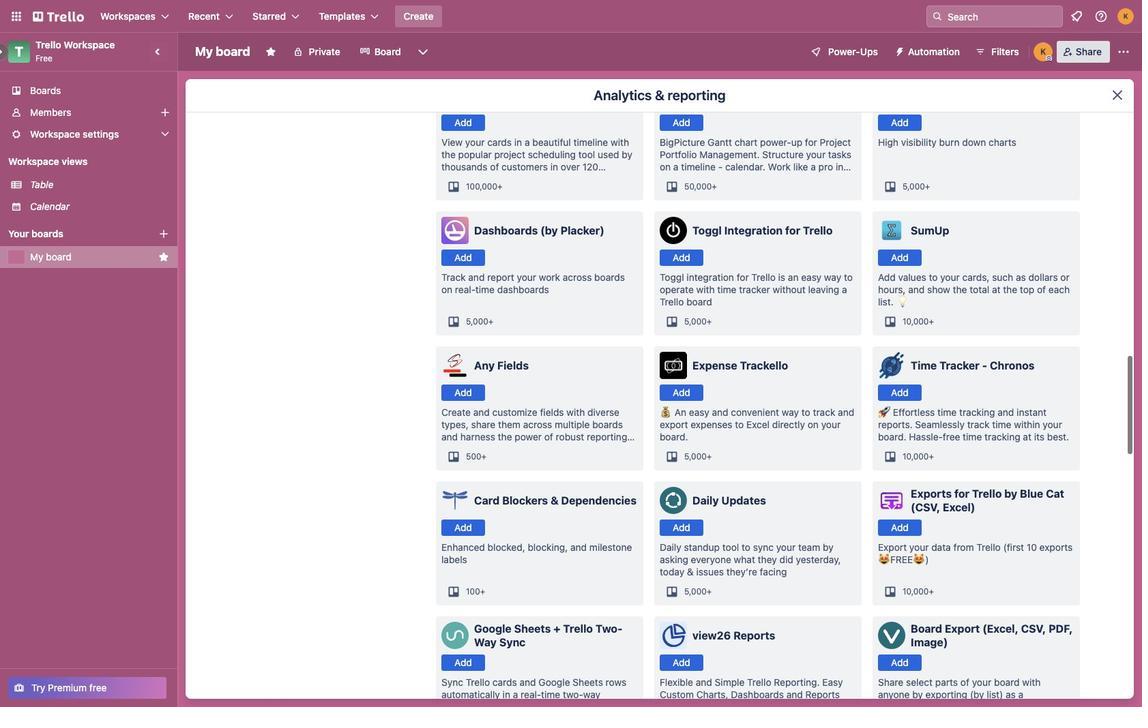 Task type: vqa. For each thing, say whether or not it's contained in the screenshot.


Task type: locate. For each thing, give the bounding box(es) containing it.
add for exports for trello by blue cat (csv, excel)
[[891, 522, 909, 534]]

share
[[471, 419, 496, 431]]

0 notifications image
[[1069, 8, 1085, 25]]

as inside the add values to your cards, such as dollars or hours, and show the total at the top of each list. 💡
[[1016, 272, 1026, 283]]

1 horizontal spatial way
[[782, 407, 799, 418]]

1 vertical spatial 10,000
[[903, 452, 929, 462]]

image.
[[971, 702, 1000, 708]]

workspace inside trello workspace free
[[64, 39, 115, 50]]

board. inside 🚀 effortless time tracking and instant reports. seamlessly track time within your board. hassle-free time tracking at its best.
[[878, 431, 907, 443]]

real- inside track and report your work across boards on real-time dashboards
[[455, 284, 476, 295]]

board.
[[660, 431, 688, 443], [878, 431, 907, 443]]

real-
[[455, 284, 476, 295], [521, 689, 541, 701]]

add for dashboards (by placker)
[[455, 252, 472, 263]]

1 vertical spatial create
[[442, 407, 471, 418]]

an
[[675, 407, 687, 418]]

add button for any fields
[[442, 385, 485, 401]]

5,000 down operate
[[684, 317, 707, 327]]

trello inside google sheets + trello two- way sync
[[563, 623, 593, 635]]

0 vertical spatial toggl
[[693, 225, 722, 237]]

timeline inside view your cards in a beautiful timeline with the popular project scheduling tool used by thousands of customers in over 120 countries.
[[574, 136, 608, 148]]

share inside share select parts of your board with anyone by exporting (by list) as a spreadsheet, pdf or image.
[[878, 677, 904, 689]]

10,000 + down 💡
[[903, 317, 934, 327]]

1 vertical spatial google
[[539, 677, 570, 689]]

0 vertical spatial as
[[1016, 272, 1026, 283]]

your inside daily standup tool to sync your team by asking everyone what they did yesterday, today & issues they're facing
[[776, 542, 796, 553]]

scheduling
[[528, 149, 576, 160]]

0 vertical spatial real-
[[455, 284, 476, 295]]

add button for daily updates
[[660, 520, 704, 536]]

way
[[474, 637, 497, 649]]

free right premium
[[89, 682, 107, 694]]

trello right simple
[[747, 677, 772, 689]]

the inside view your cards in a beautiful timeline with the popular project scheduling tool used by thousands of customers in over 120 countries.
[[442, 149, 456, 160]]

your inside export your data from trello (first 10 exports 😻free😻)
[[910, 542, 929, 553]]

total
[[970, 284, 990, 295]]

10,000 + for exports
[[903, 587, 934, 597]]

with up the multiple
[[567, 407, 585, 418]]

workspace inside dropdown button
[[30, 128, 80, 140]]

0 horizontal spatial my board
[[30, 251, 72, 263]]

starred icon image
[[158, 252, 169, 263]]

dashboards
[[497, 284, 549, 295]]

the left total
[[953, 284, 967, 295]]

operate
[[660, 284, 694, 295]]

1 vertical spatial boards
[[595, 272, 625, 283]]

add up automatically
[[455, 657, 472, 669]]

with up used
[[611, 136, 629, 148]]

add up track
[[455, 252, 472, 263]]

1 board. from the left
[[660, 431, 688, 443]]

starred button
[[244, 5, 308, 27]]

0 vertical spatial cards
[[487, 136, 512, 148]]

filters button
[[971, 41, 1023, 63]]

0 horizontal spatial across
[[523, 419, 552, 431]]

daily left the updates
[[693, 495, 719, 507]]

view26
[[693, 630, 731, 642]]

way inside toggl integration for trello is an easy way to operate with time tracker without leaving a trello board
[[824, 272, 842, 283]]

export your data from trello (first 10 exports 😻free😻)
[[878, 542, 1073, 566]]

0 horizontal spatial within
[[683, 702, 709, 708]]

0 vertical spatial &
[[655, 87, 665, 103]]

list.
[[878, 296, 894, 308]]

(by up image.
[[970, 689, 984, 701]]

0 vertical spatial at
[[992, 284, 1001, 295]]

1 horizontal spatial reports
[[806, 689, 840, 701]]

add for time tracker - chronos
[[891, 387, 909, 399]]

on inside 💰 an easy and convenient way to track and export expenses to excel directly on your board.
[[808, 419, 819, 431]]

multiple
[[555, 419, 590, 431]]

diverse
[[588, 407, 620, 418]]

1 horizontal spatial easy
[[801, 272, 822, 283]]

workspace down members
[[30, 128, 80, 140]]

project
[[494, 149, 525, 160]]

add
[[455, 117, 472, 128], [673, 117, 691, 128], [891, 117, 909, 128], [455, 252, 472, 263], [673, 252, 691, 263], [891, 252, 909, 263], [878, 272, 896, 283], [455, 387, 472, 399], [673, 387, 691, 399], [891, 387, 909, 399], [455, 522, 472, 534], [673, 522, 691, 534], [891, 522, 909, 534], [455, 657, 472, 669], [673, 657, 691, 669], [891, 657, 909, 669]]

your up did
[[776, 542, 796, 553]]

export
[[878, 542, 907, 553], [945, 623, 980, 635]]

add up standup
[[673, 522, 691, 534]]

to left excel
[[735, 419, 744, 431]]

1 horizontal spatial share
[[1076, 46, 1102, 57]]

10,000 + for time
[[903, 452, 934, 462]]

5,000 + down visibility
[[903, 182, 930, 192]]

like
[[794, 161, 808, 173]]

board inside board export (excel, csv, pdf, image)
[[911, 623, 942, 635]]

1 horizontal spatial toggl
[[693, 225, 722, 237]]

cards inside the sync trello cards and google sheets rows automatically in a real-time two-way integration.
[[493, 677, 517, 689]]

board left 'star or unstar board' 'image'
[[216, 44, 250, 59]]

this member is an admin of this board. image
[[1046, 55, 1052, 61]]

tool up what
[[723, 542, 739, 553]]

board for board
[[374, 46, 401, 57]]

1 vertical spatial or
[[959, 702, 968, 708]]

toggl integration for trello
[[693, 225, 833, 237]]

add up 😻free😻)
[[891, 522, 909, 534]]

export inside export your data from trello (first 10 exports 😻free😻)
[[878, 542, 907, 553]]

2 10,000 from the top
[[903, 452, 929, 462]]

add button up enhanced
[[442, 520, 485, 536]]

0 vertical spatial reporting
[[668, 87, 726, 103]]

2 vertical spatial 10,000
[[903, 587, 929, 597]]

any
[[474, 360, 495, 372]]

0 vertical spatial my board
[[195, 44, 250, 59]]

0 vertical spatial tool
[[579, 149, 595, 160]]

2 vertical spatial workspace
[[8, 156, 59, 167]]

1 horizontal spatial on
[[660, 161, 671, 173]]

exporting
[[926, 689, 968, 701]]

1 horizontal spatial real-
[[521, 689, 541, 701]]

2 vertical spatial 10,000 +
[[903, 587, 934, 597]]

a inside share select parts of your board with anyone by exporting (by list) as a spreadsheet, pdf or image.
[[1019, 689, 1024, 701]]

for inside bigpicture gantt chart power-up for project portfolio management. structure your tasks on a timeline - calendar. work like a pro in trello!
[[805, 136, 817, 148]]

types,
[[442, 419, 469, 431]]

add button for exports for trello by blue cat (csv, excel)
[[878, 520, 922, 536]]

1 vertical spatial track
[[967, 419, 990, 431]]

of
[[490, 161, 499, 173], [1037, 284, 1046, 295], [544, 431, 553, 443], [961, 677, 970, 689]]

track inside 💰 an easy and convenient way to track and export expenses to excel directly on your board.
[[813, 407, 836, 418]]

1 vertical spatial way
[[782, 407, 799, 418]]

flexible
[[660, 677, 693, 689]]

my board inside board name text field
[[195, 44, 250, 59]]

1 vertical spatial my
[[30, 251, 43, 263]]

tracking up seamlessly
[[959, 407, 995, 418]]

create for create and customize fields with diverse types, share them across multiple boards and harness the power of robust reporting tool.
[[442, 407, 471, 418]]

workspace views
[[8, 156, 88, 167]]

across right "work"
[[563, 272, 592, 283]]

a up project
[[525, 136, 530, 148]]

of inside create and customize fields with diverse types, share them across multiple boards and harness the power of robust reporting tool.
[[544, 431, 553, 443]]

boards inside create and customize fields with diverse types, share them across multiple boards and harness the power of robust reporting tool.
[[592, 419, 623, 431]]

add up flexible
[[673, 657, 691, 669]]

on
[[660, 161, 671, 173], [442, 284, 453, 295], [808, 419, 819, 431]]

within down charts,
[[683, 702, 709, 708]]

5,000 +
[[903, 182, 930, 192], [466, 317, 494, 327], [684, 317, 712, 327], [684, 452, 712, 462], [684, 587, 712, 597]]

in
[[514, 136, 522, 148], [551, 161, 558, 173], [836, 161, 844, 173], [503, 689, 510, 701]]

free
[[35, 53, 53, 63]]

1 vertical spatial sync
[[442, 677, 463, 689]]

on inside track and report your work across boards on real-time dashboards
[[442, 284, 453, 295]]

0 vertical spatial 10,000
[[903, 317, 929, 327]]

0 horizontal spatial free
[[89, 682, 107, 694]]

with inside create and customize fields with diverse types, share them across multiple boards and harness the power of robust reporting tool.
[[567, 407, 585, 418]]

2 10,000 + from the top
[[903, 452, 934, 462]]

&
[[655, 87, 665, 103], [551, 495, 559, 507], [687, 566, 694, 578]]

workspaces
[[100, 10, 156, 22]]

1 horizontal spatial (by
[[970, 689, 984, 701]]

automation
[[908, 46, 960, 57]]

2 board. from the left
[[878, 431, 907, 443]]

1 vertical spatial easy
[[689, 407, 710, 418]]

0 horizontal spatial timeline
[[574, 136, 608, 148]]

and left instant
[[998, 407, 1014, 418]]

1 horizontal spatial daily
[[693, 495, 719, 507]]

add button for time tracker - chronos
[[878, 385, 922, 401]]

+ for expense trackello
[[707, 452, 712, 462]]

2 vertical spatial way
[[583, 689, 601, 701]]

1 horizontal spatial at
[[1023, 431, 1032, 443]]

export inside board export (excel, csv, pdf, image)
[[945, 623, 980, 635]]

0 vertical spatial tracking
[[959, 407, 995, 418]]

dashboards (by placker)
[[474, 225, 605, 237]]

5,000 + down expenses
[[684, 452, 712, 462]]

0 vertical spatial create
[[404, 10, 434, 22]]

(by
[[541, 225, 558, 237], [970, 689, 984, 701]]

add button for toggl integration for trello
[[660, 250, 704, 266]]

toggl down 50,000 +
[[693, 225, 722, 237]]

workspaces button
[[92, 5, 177, 27]]

1 vertical spatial real-
[[521, 689, 541, 701]]

add button up flexible
[[660, 655, 704, 672]]

toggl inside toggl integration for trello is an easy way to operate with time tracker without leaving a trello board
[[660, 272, 684, 283]]

1 vertical spatial free
[[89, 682, 107, 694]]

0 vertical spatial boards
[[31, 228, 63, 240]]

what
[[734, 554, 755, 566]]

0 vertical spatial across
[[563, 272, 592, 283]]

calendar.
[[725, 161, 766, 173]]

3 10,000 + from the top
[[903, 587, 934, 597]]

add for board export (excel, csv, pdf, image)
[[891, 657, 909, 669]]

add up select
[[891, 657, 909, 669]]

create up customize views icon
[[404, 10, 434, 22]]

0 horizontal spatial toggl
[[660, 272, 684, 283]]

0 vertical spatial (by
[[541, 225, 558, 237]]

google inside google sheets + trello two- way sync
[[474, 623, 512, 635]]

a right list)
[[1019, 689, 1024, 701]]

2 vertical spatial boards
[[592, 419, 623, 431]]

1 horizontal spatial create
[[442, 407, 471, 418]]

boards
[[31, 228, 63, 240], [595, 272, 625, 283], [592, 419, 623, 431]]

add button up view
[[442, 115, 485, 131]]

by inside view your cards in a beautiful timeline with the popular project scheduling tool used by thousands of customers in over 120 countries.
[[622, 149, 633, 160]]

or inside the add values to your cards, such as dollars or hours, and show the total at the top of each list. 💡
[[1061, 272, 1070, 283]]

sheets
[[514, 623, 551, 635], [573, 677, 603, 689]]

1 horizontal spatial reporting
[[668, 87, 726, 103]]

💡
[[896, 296, 909, 308]]

sheets up two-
[[573, 677, 603, 689]]

0 horizontal spatial on
[[442, 284, 453, 295]]

add up an
[[673, 387, 691, 399]]

as right list)
[[1006, 689, 1016, 701]]

0 vertical spatial board
[[374, 46, 401, 57]]

for inside toggl integration for trello is an easy way to operate with time tracker without leaving a trello board
[[737, 272, 749, 283]]

1 horizontal spatial tool
[[723, 542, 739, 553]]

1 vertical spatial reporting
[[587, 431, 627, 443]]

tool inside view your cards in a beautiful timeline with the popular project scheduling tool used by thousands of customers in over 120 countries.
[[579, 149, 595, 160]]

or
[[1061, 272, 1070, 283], [959, 702, 968, 708]]

add button for view26 reports
[[660, 655, 704, 672]]

board up list)
[[994, 677, 1020, 689]]

of down project
[[490, 161, 499, 173]]

+ inside google sheets + trello two- way sync
[[554, 623, 561, 635]]

for
[[805, 136, 817, 148], [785, 225, 801, 237], [737, 272, 749, 283], [955, 488, 970, 500]]

workspace navigation collapse icon image
[[149, 42, 168, 61]]

your up 😻free😻)
[[910, 542, 929, 553]]

and inside the add values to your cards, such as dollars or hours, and show the total at the top of each list. 💡
[[908, 284, 925, 295]]

calendar
[[30, 201, 70, 212]]

1 horizontal spatial dashboards
[[731, 689, 784, 701]]

- down the management.
[[718, 161, 723, 173]]

the down the them
[[498, 431, 512, 443]]

500
[[466, 452, 481, 462]]

tracking left its
[[985, 431, 1021, 443]]

add for expense trackello
[[673, 387, 691, 399]]

kendallparks02 (kendallparks02) image
[[1034, 42, 1053, 61]]

0 horizontal spatial way
[[583, 689, 601, 701]]

t link
[[8, 41, 30, 63]]

export up image)
[[945, 623, 980, 635]]

1 vertical spatial -
[[982, 360, 988, 372]]

your inside share select parts of your board with anyone by exporting (by list) as a spreadsheet, pdf or image.
[[972, 677, 992, 689]]

1 horizontal spatial my board
[[195, 44, 250, 59]]

beautiful
[[533, 136, 571, 148]]

1 vertical spatial sheets
[[573, 677, 603, 689]]

trello up automatically
[[466, 677, 490, 689]]

custom
[[660, 689, 694, 701]]

my
[[195, 44, 213, 59], [30, 251, 43, 263]]

0 horizontal spatial sheets
[[514, 623, 551, 635]]

they
[[758, 554, 777, 566]]

0 vertical spatial within
[[1014, 419, 1040, 431]]

your up list)
[[972, 677, 992, 689]]

the down such
[[1003, 284, 1018, 295]]

+
[[497, 182, 503, 192], [712, 182, 717, 192], [925, 182, 930, 192], [488, 317, 494, 327], [707, 317, 712, 327], [929, 317, 934, 327], [481, 452, 487, 462], [707, 452, 712, 462], [929, 452, 934, 462], [480, 587, 485, 597], [707, 587, 712, 597], [929, 587, 934, 597], [554, 623, 561, 635]]

100,000 +
[[466, 182, 503, 192]]

to
[[844, 272, 853, 283], [929, 272, 938, 283], [802, 407, 811, 418], [735, 419, 744, 431], [742, 542, 751, 553]]

timeline up used
[[574, 136, 608, 148]]

board. down reports.
[[878, 431, 907, 443]]

google up two-
[[539, 677, 570, 689]]

share left the show menu icon
[[1076, 46, 1102, 57]]

by inside daily standup tool to sync your team by asking everyone what they did yesterday, today & issues they're facing
[[823, 542, 834, 553]]

add button up select
[[878, 655, 922, 672]]

add button up effortless
[[878, 385, 922, 401]]

to up directly
[[802, 407, 811, 418]]

your inside the add values to your cards, such as dollars or hours, and show the total at the top of each list. 💡
[[941, 272, 960, 283]]

0 vertical spatial free
[[943, 431, 960, 443]]

0 horizontal spatial sync
[[442, 677, 463, 689]]

0 horizontal spatial at
[[992, 284, 1001, 295]]

board down operate
[[687, 296, 712, 308]]

10,000 for exports
[[903, 587, 929, 597]]

by right used
[[622, 149, 633, 160]]

2 horizontal spatial &
[[687, 566, 694, 578]]

trello down operate
[[660, 296, 684, 308]]

on up trello! at the right of the page
[[660, 161, 671, 173]]

on right directly
[[808, 419, 819, 431]]

1 vertical spatial timeline
[[681, 161, 716, 173]]

reports down the easy
[[806, 689, 840, 701]]

0 horizontal spatial or
[[959, 702, 968, 708]]

1 vertical spatial workspace
[[30, 128, 80, 140]]

my board down the recent popup button
[[195, 44, 250, 59]]

0 horizontal spatial my
[[30, 251, 43, 263]]

trello up free on the left of page
[[35, 39, 61, 50]]

real- down track
[[455, 284, 476, 295]]

milestone
[[590, 542, 632, 553]]

0 horizontal spatial easy
[[689, 407, 710, 418]]

track and report your work across boards on real-time dashboards
[[442, 272, 625, 295]]

+ for time tracker - chronos
[[929, 452, 934, 462]]

🚀
[[878, 407, 891, 418]]

0 horizontal spatial export
[[878, 542, 907, 553]]

5,000 + for dashboards (by placker)
[[466, 317, 494, 327]]

-
[[718, 161, 723, 173], [982, 360, 988, 372]]

0 vertical spatial sheets
[[514, 623, 551, 635]]

workspace settings
[[30, 128, 119, 140]]

add up effortless
[[891, 387, 909, 399]]

trello workspace free
[[35, 39, 115, 63]]

& right blockers
[[551, 495, 559, 507]]

automation button
[[889, 41, 968, 63]]

workspace up table
[[8, 156, 59, 167]]

or right pdf
[[959, 702, 968, 708]]

toggl up operate
[[660, 272, 684, 283]]

blue
[[1020, 488, 1044, 500]]

for up tracker
[[737, 272, 749, 283]]

primary element
[[0, 0, 1142, 33]]

try premium free button
[[8, 678, 167, 699]]

1 vertical spatial my board
[[30, 251, 72, 263]]

daily inside daily standup tool to sync your team by asking everyone what they did yesterday, today & issues they're facing
[[660, 542, 682, 553]]

1 10,000 from the top
[[903, 317, 929, 327]]

trello
[[35, 39, 61, 50], [803, 225, 833, 237], [752, 272, 776, 283], [660, 296, 684, 308], [972, 488, 1002, 500], [977, 542, 1001, 553], [563, 623, 593, 635], [466, 677, 490, 689], [747, 677, 772, 689], [712, 702, 736, 708]]

seamlessly
[[915, 419, 965, 431]]

1 vertical spatial (by
[[970, 689, 984, 701]]

create inside button
[[404, 10, 434, 22]]

5,000 + up the any at the left of the page
[[466, 317, 494, 327]]

1 vertical spatial 10,000 +
[[903, 452, 934, 462]]

sync
[[499, 637, 526, 649], [442, 677, 463, 689]]

0 horizontal spatial tool
[[579, 149, 595, 160]]

add for daily updates
[[673, 522, 691, 534]]

1 vertical spatial daily
[[660, 542, 682, 553]]

0 vertical spatial timeline
[[574, 136, 608, 148]]

add for sumup
[[891, 252, 909, 263]]

show menu image
[[1117, 45, 1131, 59]]

1 horizontal spatial across
[[563, 272, 592, 283]]

for up excel)
[[955, 488, 970, 500]]

0 vertical spatial share
[[1076, 46, 1102, 57]]

share for share
[[1076, 46, 1102, 57]]

10,000 for time
[[903, 452, 929, 462]]

ups
[[860, 46, 878, 57]]

across inside track and report your work across boards on real-time dashboards
[[563, 272, 592, 283]]

at left its
[[1023, 431, 1032, 443]]

+ down expenses
[[707, 452, 712, 462]]

2 horizontal spatial on
[[808, 419, 819, 431]]

timeline inside bigpicture gantt chart power-up for project portfolio management. structure your tasks on a timeline - calendar. work like a pro in trello!
[[681, 161, 716, 173]]

board up image)
[[911, 623, 942, 635]]

1 vertical spatial cards
[[493, 677, 517, 689]]

cards for popular
[[487, 136, 512, 148]]

0 vertical spatial my
[[195, 44, 213, 59]]

1 horizontal spatial sheets
[[573, 677, 603, 689]]

share inside button
[[1076, 46, 1102, 57]]

trello inside exports for trello by blue cat (csv, excel)
[[972, 488, 1002, 500]]

+ down 😻free😻)
[[929, 587, 934, 597]]

reporting
[[668, 87, 726, 103], [587, 431, 627, 443]]

add button up standup
[[660, 520, 704, 536]]

& right analytics
[[655, 87, 665, 103]]

1 vertical spatial at
[[1023, 431, 1032, 443]]

0 vertical spatial daily
[[693, 495, 719, 507]]

daily up asking
[[660, 542, 682, 553]]

1 horizontal spatial google
[[539, 677, 570, 689]]

star or unstar board image
[[265, 46, 276, 57]]

add button up values at top right
[[878, 250, 922, 266]]

1 vertical spatial &
[[551, 495, 559, 507]]

1 horizontal spatial board.
[[878, 431, 907, 443]]

1 horizontal spatial board
[[911, 623, 942, 635]]

+ for any fields
[[481, 452, 487, 462]]

the
[[442, 149, 456, 160], [953, 284, 967, 295], [1003, 284, 1018, 295], [498, 431, 512, 443]]

0 horizontal spatial daily
[[660, 542, 682, 553]]

by down select
[[913, 689, 923, 701]]

10,000
[[903, 317, 929, 327], [903, 452, 929, 462], [903, 587, 929, 597]]

tracking
[[959, 407, 995, 418], [985, 431, 1021, 443]]

reports right the view26
[[734, 630, 775, 642]]

time tracker - chronos
[[911, 360, 1035, 372]]

issues
[[696, 566, 724, 578]]

trello right from
[[977, 542, 1001, 553]]

0 vertical spatial sync
[[499, 637, 526, 649]]

10,000 + down hassle-
[[903, 452, 934, 462]]

with inside view your cards in a beautiful timeline with the popular project scheduling tool used by thousands of customers in over 120 countries.
[[611, 136, 629, 148]]

tool up 120
[[579, 149, 595, 160]]

1 vertical spatial on
[[442, 284, 453, 295]]

1 vertical spatial within
[[683, 702, 709, 708]]

😻free😻)
[[878, 554, 929, 566]]

share for share select parts of your board with anyone by exporting (by list) as a spreadsheet, pdf or image.
[[878, 677, 904, 689]]

track left 🚀
[[813, 407, 836, 418]]

switch to… image
[[10, 10, 23, 23]]

0 horizontal spatial -
[[718, 161, 723, 173]]

cards inside view your cards in a beautiful timeline with the popular project scheduling tool used by thousands of customers in over 120 countries.
[[487, 136, 512, 148]]

reporting inside create and customize fields with diverse types, share them across multiple boards and harness the power of robust reporting tool.
[[587, 431, 627, 443]]

within down instant
[[1014, 419, 1040, 431]]

board inside share select parts of your board with anyone by exporting (by list) as a spreadsheet, pdf or image.
[[994, 677, 1020, 689]]

reports inside flexible and simple trello reporting. easy custom charts, dashboards and reports right within trello
[[806, 689, 840, 701]]

5,000 + for daily updates
[[684, 587, 712, 597]]

10,000 down 😻free😻)
[[903, 587, 929, 597]]

search image
[[932, 11, 943, 22]]

asking
[[660, 554, 689, 566]]

1 vertical spatial reports
[[806, 689, 840, 701]]

and inside the sync trello cards and google sheets rows automatically in a real-time two-way integration.
[[520, 677, 536, 689]]

your up dashboards
[[517, 272, 536, 283]]

a left the pro
[[811, 161, 816, 173]]

or inside share select parts of your board with anyone by exporting (by list) as a spreadsheet, pdf or image.
[[959, 702, 968, 708]]

board left customize views icon
[[374, 46, 401, 57]]

0 horizontal spatial real-
[[455, 284, 476, 295]]

integration.
[[442, 702, 492, 708]]

boards down placker)
[[595, 272, 625, 283]]

3 10,000 from the top
[[903, 587, 929, 597]]

1 horizontal spatial timeline
[[681, 161, 716, 173]]

5,000 + down operate
[[684, 317, 712, 327]]

for right integration
[[785, 225, 801, 237]]

customers
[[502, 161, 548, 173]]

track right seamlessly
[[967, 419, 990, 431]]



Task type: describe. For each thing, give the bounding box(es) containing it.
trello inside export your data from trello (first 10 exports 😻free😻)
[[977, 542, 1001, 553]]

of inside view your cards in a beautiful timeline with the popular project scheduling tool used by thousands of customers in over 120 countries.
[[490, 161, 499, 173]]

time inside the sync trello cards and google sheets rows automatically in a real-time two-way integration.
[[541, 689, 560, 701]]

charts,
[[697, 689, 729, 701]]

power-ups button
[[801, 41, 886, 63]]

back to home image
[[33, 5, 84, 27]]

add up bigpicture
[[673, 117, 691, 128]]

google inside the sync trello cards and google sheets rows automatically in a real-time two-way integration.
[[539, 677, 570, 689]]

best.
[[1047, 431, 1069, 443]]

blocked,
[[488, 542, 525, 553]]

for inside exports for trello by blue cat (csv, excel)
[[955, 488, 970, 500]]

to inside daily standup tool to sync your team by asking everyone what they did yesterday, today & issues they're facing
[[742, 542, 751, 553]]

work
[[539, 272, 560, 283]]

+ down the customers
[[497, 182, 503, 192]]

time down chronos
[[992, 419, 1012, 431]]

(excel,
[[983, 623, 1019, 635]]

create for create
[[404, 10, 434, 22]]

add inside the add values to your cards, such as dollars or hours, and show the total at the top of each list. 💡
[[878, 272, 896, 283]]

- inside bigpicture gantt chart power-up for project portfolio management. structure your tasks on a timeline - calendar. work like a pro in trello!
[[718, 161, 723, 173]]

automatically
[[442, 689, 500, 701]]

tool.
[[442, 444, 461, 455]]

add up view
[[455, 117, 472, 128]]

board export (excel, csv, pdf, image)
[[911, 623, 1073, 649]]

(first
[[1004, 542, 1024, 553]]

instant
[[1017, 407, 1047, 418]]

at inside the add values to your cards, such as dollars or hours, and show the total at the top of each list. 💡
[[992, 284, 1001, 295]]

settings
[[83, 128, 119, 140]]

sync inside the sync trello cards and google sheets rows automatically in a real-time two-way integration.
[[442, 677, 463, 689]]

real- inside the sync trello cards and google sheets rows automatically in a real-time two-way integration.
[[521, 689, 541, 701]]

and up tool.
[[442, 431, 458, 443]]

my inside board name text field
[[195, 44, 213, 59]]

daily standup tool to sync your team by asking everyone what they did yesterday, today & issues they're facing
[[660, 542, 841, 578]]

time inside track and report your work across boards on real-time dashboards
[[476, 284, 495, 295]]

analytics
[[594, 87, 652, 103]]

with inside toggl integration for trello is an easy way to operate with time tracker without leaving a trello board
[[696, 284, 715, 295]]

facing
[[760, 566, 787, 578]]

your inside track and report your work across boards on real-time dashboards
[[517, 272, 536, 283]]

add button for board export (excel, csv, pdf, image)
[[878, 655, 922, 672]]

sheets inside google sheets + trello two- way sync
[[514, 623, 551, 635]]

boards
[[30, 85, 61, 96]]

did
[[780, 554, 794, 566]]

easy inside 💰 an easy and convenient way to track and export expenses to excel directly on your board.
[[689, 407, 710, 418]]

cards,
[[963, 272, 990, 283]]

50,000
[[684, 182, 712, 192]]

customize
[[492, 407, 538, 418]]

in down scheduling at top
[[551, 161, 558, 173]]

5,000 + for expense trackello
[[684, 452, 712, 462]]

+ down the management.
[[712, 182, 717, 192]]

yesterday,
[[796, 554, 841, 566]]

toggl for toggl integration for trello
[[693, 225, 722, 237]]

free inside button
[[89, 682, 107, 694]]

1 vertical spatial tracking
[[985, 431, 1021, 443]]

without
[[773, 284, 806, 295]]

add for any fields
[[455, 387, 472, 399]]

countries.
[[442, 173, 485, 185]]

by inside share select parts of your board with anyone by exporting (by list) as a spreadsheet, pdf or image.
[[913, 689, 923, 701]]

workspace for settings
[[30, 128, 80, 140]]

templates
[[319, 10, 365, 22]]

of inside the add values to your cards, such as dollars or hours, and show the total at the top of each list. 💡
[[1037, 284, 1046, 295]]

+ for daily updates
[[707, 587, 712, 597]]

add button for dashboards (by placker)
[[442, 250, 485, 266]]

trello up tracker
[[752, 272, 776, 283]]

an
[[788, 272, 799, 283]]

Search field
[[943, 6, 1063, 27]]

rows
[[606, 677, 627, 689]]

and left 🚀
[[838, 407, 855, 418]]

placker)
[[561, 225, 605, 237]]

toggl for toggl integration for trello is an easy way to operate with time tracker without leaving a trello board
[[660, 272, 684, 283]]

fields
[[540, 407, 564, 418]]

board inside toggl integration for trello is an easy way to operate with time tracker without leaving a trello board
[[687, 296, 712, 308]]

to inside toggl integration for trello is an easy way to operate with time tracker without leaving a trello board
[[844, 272, 853, 283]]

120
[[583, 161, 599, 173]]

exports
[[1040, 542, 1073, 553]]

Board name text field
[[188, 41, 257, 63]]

daily for daily standup tool to sync your team by asking everyone what they did yesterday, today & issues they're facing
[[660, 542, 682, 553]]

power-
[[760, 136, 791, 148]]

with inside share select parts of your board with anyone by exporting (by list) as a spreadsheet, pdf or image.
[[1023, 677, 1041, 689]]

private
[[309, 46, 340, 57]]

convenient
[[731, 407, 779, 418]]

within inside 🚀 effortless time tracking and instant reports. seamlessly track time within your board. hassle-free time tracking at its best.
[[1014, 419, 1040, 431]]

and inside 🚀 effortless time tracking and instant reports. seamlessly track time within your board. hassle-free time tracking at its best.
[[998, 407, 1014, 418]]

they're
[[727, 566, 757, 578]]

popular
[[458, 149, 492, 160]]

power-ups
[[828, 46, 878, 57]]

board. inside 💰 an easy and convenient way to track and export expenses to excel directly on your board.
[[660, 431, 688, 443]]

and up expenses
[[712, 407, 729, 418]]

view26 reports
[[693, 630, 775, 642]]

(by inside share select parts of your board with anyone by exporting (by list) as a spreadsheet, pdf or image.
[[970, 689, 984, 701]]

& inside daily standup tool to sync your team by asking everyone what they did yesterday, today & issues they're facing
[[687, 566, 694, 578]]

open information menu image
[[1095, 10, 1108, 23]]

way inside the sync trello cards and google sheets rows automatically in a real-time two-way integration.
[[583, 689, 601, 701]]

a inside toggl integration for trello is an easy way to operate with time tracker without leaving a trello board
[[842, 284, 847, 295]]

of inside share select parts of your board with anyone by exporting (by list) as a spreadsheet, pdf or image.
[[961, 677, 970, 689]]

time up seamlessly
[[938, 407, 957, 418]]

in up project
[[514, 136, 522, 148]]

chart
[[735, 136, 758, 148]]

board inside text field
[[216, 44, 250, 59]]

tool inside daily standup tool to sync your team by asking everyone what they did yesterday, today & issues they're facing
[[723, 542, 739, 553]]

free inside 🚀 effortless time tracking and instant reports. seamlessly track time within your board. hassle-free time tracking at its best.
[[943, 431, 960, 443]]

add button up bigpicture
[[660, 115, 704, 131]]

5,000 for dashboards (by placker)
[[466, 317, 488, 327]]

your inside 🚀 effortless time tracking and instant reports. seamlessly track time within your board. hassle-free time tracking at its best.
[[1043, 419, 1062, 431]]

starred
[[253, 10, 286, 22]]

add button for google sheets + trello two- way sync
[[442, 655, 485, 672]]

add for toggl integration for trello
[[673, 252, 691, 263]]

your inside view your cards in a beautiful timeline with the popular project scheduling tool used by thousands of customers in over 120 countries.
[[465, 136, 485, 148]]

+ for card blockers & dependencies
[[480, 587, 485, 597]]

add board image
[[158, 229, 169, 240]]

on inside bigpicture gantt chart power-up for project portfolio management. structure your tasks on a timeline - calendar. work like a pro in trello!
[[660, 161, 671, 173]]

+ for dashboards (by placker)
[[488, 317, 494, 327]]

trello up leaving
[[803, 225, 833, 237]]

list)
[[987, 689, 1003, 701]]

add values to your cards, such as dollars or hours, and show the total at the top of each list. 💡
[[878, 272, 1070, 308]]

0 horizontal spatial reports
[[734, 630, 775, 642]]

sync inside google sheets + trello two- way sync
[[499, 637, 526, 649]]

+ for toggl integration for trello
[[707, 317, 712, 327]]

each
[[1049, 284, 1070, 295]]

in inside the sync trello cards and google sheets rows automatically in a real-time two-way integration.
[[503, 689, 510, 701]]

tracker
[[940, 360, 980, 372]]

your inside 💰 an easy and convenient way to track and export expenses to excel directly on your board.
[[821, 419, 841, 431]]

work
[[768, 161, 791, 173]]

csv,
[[1021, 623, 1046, 635]]

effortless
[[893, 407, 935, 418]]

add up high
[[891, 117, 909, 128]]

add for card blockers & dependencies
[[455, 522, 472, 534]]

visibility
[[901, 136, 937, 148]]

spreadsheet,
[[878, 702, 936, 708]]

within inside flexible and simple trello reporting. easy custom charts, dashboards and reports right within trello
[[683, 702, 709, 708]]

integration
[[687, 272, 734, 283]]

a inside the sync trello cards and google sheets rows automatically in a real-time two-way integration.
[[513, 689, 518, 701]]

and up charts,
[[696, 677, 712, 689]]

sheets inside the sync trello cards and google sheets rows automatically in a real-time two-way integration.
[[573, 677, 603, 689]]

5,000 down visibility
[[903, 182, 925, 192]]

across inside create and customize fields with diverse types, share them across multiple boards and harness the power of robust reporting tool.
[[523, 419, 552, 431]]

your inside bigpicture gantt chart power-up for project portfolio management. structure your tasks on a timeline - calendar. work like a pro in trello!
[[806, 149, 826, 160]]

export
[[660, 419, 688, 431]]

1 horizontal spatial -
[[982, 360, 988, 372]]

trello inside trello workspace free
[[35, 39, 61, 50]]

and down reporting.
[[787, 689, 803, 701]]

labels
[[442, 554, 467, 566]]

parts
[[935, 677, 958, 689]]

kendallparks02 (kendallparks02) image
[[1118, 8, 1134, 25]]

leaving
[[808, 284, 840, 295]]

1 horizontal spatial &
[[655, 87, 665, 103]]

+ up sumup
[[925, 182, 930, 192]]

by inside exports for trello by blue cat (csv, excel)
[[1005, 488, 1018, 500]]

board for board export (excel, csv, pdf, image)
[[911, 623, 942, 635]]

sync trello cards and google sheets rows automatically in a real-time two-way integration.
[[442, 677, 627, 708]]

cards for a
[[493, 677, 517, 689]]

toggl integration for trello is an easy way to operate with time tracker without leaving a trello board
[[660, 272, 853, 308]]

try premium free
[[31, 682, 107, 694]]

data
[[932, 542, 951, 553]]

time down seamlessly
[[963, 431, 982, 443]]

easy inside toggl integration for trello is an easy way to operate with time tracker without leaving a trello board
[[801, 272, 822, 283]]

trello inside the sync trello cards and google sheets rows automatically in a real-time two-way integration.
[[466, 677, 490, 689]]

expense trackello
[[693, 360, 788, 372]]

to inside the add values to your cards, such as dollars or hours, and show the total at the top of each list. 💡
[[929, 272, 938, 283]]

board down the your boards with 1 items element
[[46, 251, 72, 263]]

track inside 🚀 effortless time tracking and instant reports. seamlessly track time within your board. hassle-free time tracking at its best.
[[967, 419, 990, 431]]

in inside bigpicture gantt chart power-up for project portfolio management. structure your tasks on a timeline - calendar. work like a pro in trello!
[[836, 161, 844, 173]]

thousands
[[442, 161, 488, 173]]

customize views image
[[416, 45, 430, 59]]

5,000 for daily updates
[[684, 587, 707, 597]]

daily for daily updates
[[693, 495, 719, 507]]

and up share
[[473, 407, 490, 418]]

values
[[898, 272, 927, 283]]

sync
[[753, 542, 774, 553]]

0 horizontal spatial dashboards
[[474, 225, 538, 237]]

charts
[[989, 136, 1017, 148]]

your boards with 1 items element
[[8, 226, 138, 242]]

flexible and simple trello reporting. easy custom charts, dashboards and reports right within trello
[[660, 677, 843, 708]]

5,000 + for toggl integration for trello
[[684, 317, 712, 327]]

cat
[[1046, 488, 1065, 500]]

100,000
[[466, 182, 497, 192]]

boards inside track and report your work across boards on real-time dashboards
[[595, 272, 625, 283]]

trello down charts,
[[712, 702, 736, 708]]

views
[[62, 156, 88, 167]]

+ for sumup
[[929, 317, 934, 327]]

a down portfolio
[[673, 161, 679, 173]]

workspace for views
[[8, 156, 59, 167]]

way inside 💰 an easy and convenient way to track and export expenses to excel directly on your board.
[[782, 407, 799, 418]]

add for view26 reports
[[673, 657, 691, 669]]

dashboards inside flexible and simple trello reporting. easy custom charts, dashboards and reports right within trello
[[731, 689, 784, 701]]

expenses
[[691, 419, 733, 431]]

add button for expense trackello
[[660, 385, 704, 401]]

and inside track and report your work across boards on real-time dashboards
[[468, 272, 485, 283]]

add button for card blockers & dependencies
[[442, 520, 485, 536]]

time inside toggl integration for trello is an easy way to operate with time tracker without leaving a trello board
[[717, 284, 737, 295]]

10
[[1027, 542, 1037, 553]]

view
[[442, 136, 463, 148]]

the inside create and customize fields with diverse types, share them across multiple boards and harness the power of robust reporting tool.
[[498, 431, 512, 443]]

and inside enhanced blocked, blocking, and milestone labels
[[571, 542, 587, 553]]

harness
[[461, 431, 495, 443]]

select
[[906, 677, 933, 689]]

hassle-
[[909, 431, 943, 443]]

5,000 for expense trackello
[[684, 452, 707, 462]]

a inside view your cards in a beautiful timeline with the popular project scheduling tool used by thousands of customers in over 120 countries.
[[525, 136, 530, 148]]

high
[[878, 136, 899, 148]]

show
[[927, 284, 951, 295]]

add for google sheets + trello two- way sync
[[455, 657, 472, 669]]

track
[[442, 272, 466, 283]]

at inside 🚀 effortless time tracking and instant reports. seamlessly track time within your board. hassle-free time tracking at its best.
[[1023, 431, 1032, 443]]

50,000 +
[[684, 182, 717, 192]]

as inside share select parts of your board with anyone by exporting (by list) as a spreadsheet, pdf or image.
[[1006, 689, 1016, 701]]

project
[[820, 136, 851, 148]]

5,000 for toggl integration for trello
[[684, 317, 707, 327]]

hours,
[[878, 284, 906, 295]]

sm image
[[889, 41, 908, 60]]

+ for exports for trello by blue cat (csv, excel)
[[929, 587, 934, 597]]

(csv,
[[911, 502, 940, 514]]

0 horizontal spatial (by
[[541, 225, 558, 237]]

view your cards in a beautiful timeline with the popular project scheduling tool used by thousands of customers in over 120 countries.
[[442, 136, 633, 185]]

down
[[962, 136, 986, 148]]

trello workspace link
[[35, 39, 115, 50]]

add button for sumup
[[878, 250, 922, 266]]

add button up high
[[878, 115, 922, 131]]

1 10,000 + from the top
[[903, 317, 934, 327]]

500 +
[[466, 452, 487, 462]]



